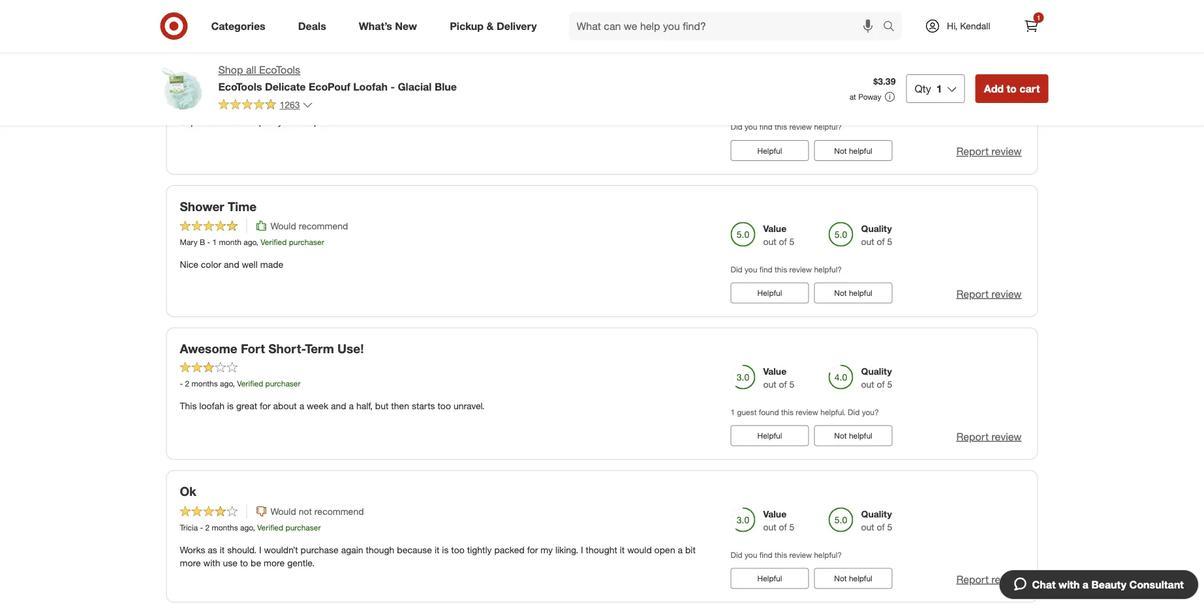 Task type: locate. For each thing, give the bounding box(es) containing it.
quality out of 5 for ok
[[861, 509, 892, 533]]

find for time
[[760, 265, 773, 274]]

helpful
[[757, 3, 782, 13], [757, 146, 782, 156], [757, 289, 782, 298], [757, 431, 782, 441], [757, 574, 782, 584]]

quality for awesome fort short-term use!
[[861, 366, 892, 377]]

to right add
[[1007, 82, 1017, 95]]

2 helpful? from the top
[[814, 265, 842, 274]]

helpful button for it
[[731, 140, 809, 161]]

2 vertical spatial did you find this review helpful?
[[731, 550, 842, 560]]

super soft!! good quality for the price
[[180, 116, 335, 128]]

2 vertical spatial would
[[271, 506, 296, 517]]

1 helpful from the top
[[757, 3, 782, 13]]

would for time
[[271, 220, 296, 232]]

4 helpful from the top
[[757, 431, 782, 441]]

months up loofah
[[192, 379, 218, 389]]

for right great
[[260, 400, 271, 412]]

pickup & delivery link
[[439, 12, 553, 40]]

3 did you find this review helpful? from the top
[[731, 550, 842, 560]]

and
[[224, 259, 239, 270], [331, 400, 346, 412]]

ecotools up delicate
[[259, 64, 300, 76]]

this
[[775, 122, 787, 132], [775, 265, 787, 274], [781, 408, 794, 417], [775, 550, 787, 560]]

2 vertical spatial you
[[745, 550, 757, 560]]

0 vertical spatial find
[[760, 122, 773, 132]]

2 vertical spatial value
[[763, 509, 787, 520]]

2 not helpful from the top
[[834, 146, 872, 156]]

for for it
[[285, 116, 296, 128]]

1 vertical spatial helpful?
[[814, 265, 842, 274]]

would up 1263
[[271, 77, 296, 89]]

2 report review from the top
[[956, 288, 1022, 301]]

1 vertical spatial did you find this review helpful?
[[731, 265, 842, 274]]

1 vertical spatial months
[[212, 523, 238, 533]]

my
[[541, 545, 553, 556]]

2 quality out of 5 from the top
[[861, 223, 892, 247]]

1 horizontal spatial with
[[1059, 579, 1080, 592]]

ok
[[180, 485, 196, 500]]

did you find this review helpful? for time
[[731, 265, 842, 274]]

4 report review from the top
[[956, 574, 1022, 586]]

not helpful for it
[[834, 146, 872, 156]]

3 report from the top
[[956, 431, 989, 444]]

did you find this review helpful?
[[731, 122, 842, 132], [731, 265, 842, 274], [731, 550, 842, 560]]

to inside button
[[1007, 82, 1017, 95]]

helpful for time
[[849, 289, 872, 298]]

0 vertical spatial recommend
[[299, 77, 348, 89]]

purchase
[[301, 545, 339, 556]]

would left not
[[271, 506, 296, 517]]

1 link
[[1017, 12, 1046, 40]]

ago up should. at bottom
[[240, 523, 253, 533]]

chat
[[1032, 579, 1056, 592]]

1 you from the top
[[745, 122, 757, 132]]

2 helpful from the top
[[757, 146, 782, 156]]

with down as
[[203, 558, 220, 569]]

0 horizontal spatial with
[[203, 558, 220, 569]]

though
[[366, 545, 394, 556]]

quality for shower time
[[861, 223, 892, 234]]

months
[[192, 379, 218, 389], [212, 523, 238, 533]]

because
[[397, 545, 432, 556]]

more down wouldn't
[[264, 558, 285, 569]]

1 would from the top
[[271, 77, 296, 89]]

blue
[[435, 80, 457, 93]]

2
[[185, 379, 189, 389], [205, 523, 210, 533]]

for left the
[[285, 116, 296, 128]]

1 helpful from the top
[[849, 3, 872, 13]]

1 did you find this review helpful? from the top
[[731, 122, 842, 132]]

is right because
[[442, 545, 449, 556]]

2 report from the top
[[956, 288, 989, 301]]

0 vertical spatial value out of 5
[[763, 223, 795, 247]]

5
[[887, 93, 892, 105], [789, 236, 795, 247], [887, 236, 892, 247], [789, 379, 795, 390], [887, 379, 892, 390], [789, 522, 795, 533], [887, 522, 892, 533]]

- inside 'shop all ecotools ecotools delicate ecopouf loofah - glacial blue'
[[391, 80, 395, 93]]

helpful button
[[731, 0, 809, 18], [731, 140, 809, 161], [731, 283, 809, 304], [731, 426, 809, 447], [731, 569, 809, 590]]

recommend
[[299, 77, 348, 89], [299, 220, 348, 232], [314, 506, 364, 517]]

what's new
[[359, 20, 417, 32]]

1 would recommend from the top
[[271, 77, 348, 89]]

did
[[731, 122, 743, 132], [731, 265, 743, 274], [848, 408, 860, 417], [731, 550, 743, 560]]

2 would from the top
[[271, 220, 296, 232]]

it
[[211, 56, 219, 71], [220, 545, 225, 556], [435, 545, 440, 556], [620, 545, 625, 556]]

0 vertical spatial value
[[763, 223, 787, 234]]

quality out of 5 for awesome fort short-term use!
[[861, 366, 892, 390]]

ecotools
[[259, 64, 300, 76], [218, 80, 262, 93]]

to left be
[[240, 558, 248, 569]]

helpful for time
[[757, 289, 782, 298]]

report review button
[[956, 144, 1022, 159], [956, 287, 1022, 302], [956, 430, 1022, 445], [956, 573, 1022, 588]]

this for time
[[775, 265, 787, 274]]

4 not helpful button from the top
[[814, 426, 892, 447]]

too right starts
[[438, 400, 451, 412]]

i
[[259, 545, 262, 556], [581, 545, 583, 556]]

shop all ecotools ecotools delicate ecopouf loofah - glacial blue
[[218, 64, 457, 93]]

- right tricia
[[200, 523, 203, 533]]

qty 1
[[915, 82, 942, 95]]

1263
[[280, 99, 300, 111]]

1 right kendall
[[1037, 13, 1041, 22]]

2 helpful button from the top
[[731, 140, 809, 161]]

search
[[877, 21, 909, 34]]

3 report review button from the top
[[956, 430, 1022, 445]]

1 vertical spatial 2
[[205, 523, 210, 533]]

1 horizontal spatial i
[[581, 545, 583, 556]]

ash
[[180, 94, 193, 104]]

is left great
[[227, 400, 234, 412]]

1 vertical spatial would
[[271, 220, 296, 232]]

and right 'week'
[[331, 400, 346, 412]]

months up as
[[212, 523, 238, 533]]

3 not from the top
[[834, 289, 847, 298]]

0 vertical spatial for
[[285, 116, 296, 128]]

categories
[[211, 20, 265, 32]]

for inside works as it should. i wouldn't purchase again though because it is too tightly packed for my liking. i thought it would open a bit more with use to be more gentle.
[[527, 545, 538, 556]]

not
[[299, 506, 312, 517]]

kendall
[[960, 20, 990, 32]]

4 not from the top
[[834, 431, 847, 441]]

2 not from the top
[[834, 146, 847, 156]]

1 vertical spatial ecotools
[[218, 80, 262, 93]]

you
[[745, 122, 757, 132], [745, 265, 757, 274], [745, 550, 757, 560]]

with right chat
[[1059, 579, 1080, 592]]

0 horizontal spatial i
[[259, 545, 262, 556]]

1 vertical spatial you
[[745, 265, 757, 274]]

would up mary b - 1 month ago , verified purchaser
[[271, 220, 296, 232]]

4 helpful from the top
[[849, 431, 872, 441]]

2 report review button from the top
[[956, 287, 1022, 302]]

not helpful button
[[814, 0, 892, 18], [814, 140, 892, 161], [814, 283, 892, 304], [814, 426, 892, 447], [814, 569, 892, 590]]

is inside works as it should. i wouldn't purchase again though because it is too tightly packed for my liking. i thought it would open a bit more with use to be more gentle.
[[442, 545, 449, 556]]

value for fort
[[763, 366, 787, 377]]

3 helpful button from the top
[[731, 283, 809, 304]]

2 vertical spatial recommend
[[314, 506, 364, 517]]

a inside 'button'
[[1083, 579, 1089, 592]]

, down 'awesome'
[[233, 379, 235, 389]]

not helpful for fort
[[834, 431, 872, 441]]

ago right "days"
[[230, 94, 243, 104]]

1 right qty on the top right of the page
[[936, 82, 942, 95]]

1 value from the top
[[763, 223, 787, 234]]

3 find from the top
[[760, 550, 773, 560]]

would recommend for love it
[[271, 77, 348, 89]]

5 not helpful button from the top
[[814, 569, 892, 590]]

would recommend up made
[[271, 220, 348, 232]]

report for time
[[956, 288, 989, 301]]

tricia
[[180, 523, 198, 533]]

0 vertical spatial with
[[203, 558, 220, 569]]

2 you from the top
[[745, 265, 757, 274]]

1 horizontal spatial is
[[442, 545, 449, 556]]

delicate
[[265, 80, 306, 93]]

1 vertical spatial is
[[442, 545, 449, 556]]

0 vertical spatial helpful?
[[814, 122, 842, 132]]

3 quality out of 5 from the top
[[861, 366, 892, 390]]

verified up super soft!! good quality for the price
[[247, 94, 273, 104]]

1 horizontal spatial and
[[331, 400, 346, 412]]

love
[[180, 56, 208, 71]]

2 not helpful button from the top
[[814, 140, 892, 161]]

4 helpful button from the top
[[731, 426, 809, 447]]

1 guest found this review helpful. did you?
[[731, 408, 879, 417]]

starts
[[412, 400, 435, 412]]

0 horizontal spatial more
[[180, 558, 201, 569]]

i up be
[[259, 545, 262, 556]]

1 not helpful from the top
[[834, 3, 872, 13]]

1 vertical spatial value
[[763, 366, 787, 377]]

3 helpful from the top
[[849, 289, 872, 298]]

1 vertical spatial would recommend
[[271, 220, 348, 232]]

helpful? for time
[[814, 265, 842, 274]]

2 vertical spatial value out of 5
[[763, 509, 795, 533]]

3 helpful from the top
[[757, 289, 782, 298]]

image of ecotools delicate ecopouf loofah - glacial blue image
[[156, 63, 208, 115]]

add to cart button
[[976, 74, 1048, 103]]

it right love
[[211, 56, 219, 71]]

not helpful
[[834, 3, 872, 13], [834, 146, 872, 156], [834, 289, 872, 298], [834, 431, 872, 441], [834, 574, 872, 584]]

value out of 5
[[763, 223, 795, 247], [763, 366, 795, 390], [763, 509, 795, 533]]

guest
[[737, 408, 757, 417]]

0 horizontal spatial is
[[227, 400, 234, 412]]

and left well
[[224, 259, 239, 270]]

helpful button for fort
[[731, 426, 809, 447]]

would recommend up 1263
[[271, 77, 348, 89]]

1 report from the top
[[956, 145, 989, 158]]

2 vertical spatial find
[[760, 550, 773, 560]]

is
[[227, 400, 234, 412], [442, 545, 449, 556]]

report for fort
[[956, 431, 989, 444]]

1 helpful button from the top
[[731, 0, 809, 18]]

with inside 'button'
[[1059, 579, 1080, 592]]

2 would recommend from the top
[[271, 220, 348, 232]]

with inside works as it should. i wouldn't purchase again though because it is too tightly packed for my liking. i thought it would open a bit more with use to be more gentle.
[[203, 558, 220, 569]]

love it
[[180, 56, 219, 71]]

5 helpful from the top
[[757, 574, 782, 584]]

1 report review from the top
[[956, 145, 1022, 158]]

1 value out of 5 from the top
[[763, 223, 795, 247]]

1 vertical spatial find
[[760, 265, 773, 274]]

3 you from the top
[[745, 550, 757, 560]]

of
[[877, 93, 885, 105], [779, 236, 787, 247], [877, 236, 885, 247], [779, 379, 787, 390], [877, 379, 885, 390], [779, 522, 787, 533], [877, 522, 885, 533]]

did for love it
[[731, 122, 743, 132]]

well
[[242, 259, 258, 270]]

new
[[395, 20, 417, 32]]

2 horizontal spatial for
[[527, 545, 538, 556]]

helpful?
[[814, 122, 842, 132], [814, 265, 842, 274], [814, 550, 842, 560]]

2 vertical spatial for
[[527, 545, 538, 556]]

3 value from the top
[[763, 509, 787, 520]]

2 find from the top
[[760, 265, 773, 274]]

0 vertical spatial and
[[224, 259, 239, 270]]

it right as
[[220, 545, 225, 556]]

0 vertical spatial would
[[271, 77, 296, 89]]

0 vertical spatial 2
[[185, 379, 189, 389]]

purchaser
[[276, 94, 311, 104], [289, 237, 324, 247], [265, 379, 301, 389], [286, 523, 321, 533]]

ecotools up ash - 22 days ago , verified purchaser
[[218, 80, 262, 93]]

1
[[1037, 13, 1041, 22], [936, 82, 942, 95], [213, 237, 217, 247], [731, 408, 735, 417]]

for left my
[[527, 545, 538, 556]]

3 not helpful button from the top
[[814, 283, 892, 304]]

it left would
[[620, 545, 625, 556]]

- right b
[[207, 237, 210, 247]]

about
[[273, 400, 297, 412]]

1 helpful? from the top
[[814, 122, 842, 132]]

a left beauty
[[1083, 579, 1089, 592]]

3 not helpful from the top
[[834, 289, 872, 298]]

quality out of 5
[[861, 80, 892, 105], [861, 223, 892, 247], [861, 366, 892, 390], [861, 509, 892, 533]]

shower time
[[180, 199, 257, 214]]

report for it
[[956, 145, 989, 158]]

a left half, at the left
[[349, 400, 354, 412]]

i right liking.
[[581, 545, 583, 556]]

1 vertical spatial too
[[451, 545, 465, 556]]

2 helpful from the top
[[849, 146, 872, 156]]

did for shower time
[[731, 265, 743, 274]]

0 vertical spatial is
[[227, 400, 234, 412]]

liking.
[[555, 545, 578, 556]]

search button
[[877, 12, 909, 43]]

helpful for fort
[[757, 431, 782, 441]]

1 vertical spatial value out of 5
[[763, 366, 795, 390]]

1 right b
[[213, 237, 217, 247]]

too left tightly
[[451, 545, 465, 556]]

not helpful button for fort
[[814, 426, 892, 447]]

at
[[850, 92, 856, 102]]

verified
[[247, 94, 273, 104], [261, 237, 287, 247], [237, 379, 263, 389], [257, 523, 283, 533]]

1 horizontal spatial to
[[1007, 82, 1017, 95]]

2 right tricia
[[205, 523, 210, 533]]

deals
[[298, 20, 326, 32]]

1 horizontal spatial more
[[264, 558, 285, 569]]

1 horizontal spatial for
[[285, 116, 296, 128]]

1 vertical spatial for
[[260, 400, 271, 412]]

0 horizontal spatial to
[[240, 558, 248, 569]]

3 helpful? from the top
[[814, 550, 842, 560]]

1 report review button from the top
[[956, 144, 1022, 159]]

- left glacial in the left of the page
[[391, 80, 395, 93]]

0 vertical spatial did you find this review helpful?
[[731, 122, 842, 132]]

4 not helpful from the top
[[834, 431, 872, 441]]

1 vertical spatial to
[[240, 558, 248, 569]]

1 horizontal spatial 2
[[205, 523, 210, 533]]

1 vertical spatial with
[[1059, 579, 1080, 592]]

2 did you find this review helpful? from the top
[[731, 265, 842, 274]]

3 report review from the top
[[956, 431, 1022, 444]]

0 vertical spatial would recommend
[[271, 77, 348, 89]]

1 find from the top
[[760, 122, 773, 132]]

it right because
[[435, 545, 440, 556]]

2 value from the top
[[763, 366, 787, 377]]

1 vertical spatial recommend
[[299, 220, 348, 232]]

a inside works as it should. i wouldn't purchase again though because it is too tightly packed for my liking. i thought it would open a bit more with use to be more gentle.
[[678, 545, 683, 556]]

4 quality out of 5 from the top
[[861, 509, 892, 533]]

2 up this
[[185, 379, 189, 389]]

add
[[984, 82, 1004, 95]]

you for time
[[745, 265, 757, 274]]

a left bit
[[678, 545, 683, 556]]

hi,
[[947, 20, 958, 32]]

0 vertical spatial to
[[1007, 82, 1017, 95]]

more down 'works'
[[180, 558, 201, 569]]

2 vertical spatial helpful?
[[814, 550, 842, 560]]

0 vertical spatial you
[[745, 122, 757, 132]]

0 horizontal spatial for
[[260, 400, 271, 412]]

2 value out of 5 from the top
[[763, 366, 795, 390]]

be
[[251, 558, 261, 569]]

too
[[438, 400, 451, 412], [451, 545, 465, 556]]

would recommend
[[271, 77, 348, 89], [271, 220, 348, 232]]

4 report from the top
[[956, 574, 989, 586]]

this loofah is great for about a week and a half, but then starts too unravel.
[[180, 400, 485, 412]]



Task type: describe. For each thing, give the bounding box(es) containing it.
good
[[230, 116, 253, 128]]

but
[[375, 400, 389, 412]]

report review for it
[[956, 145, 1022, 158]]

bit
[[685, 545, 696, 556]]

find for it
[[760, 122, 773, 132]]

qty
[[915, 82, 931, 95]]

helpful for it
[[849, 146, 872, 156]]

did you find this review helpful? for it
[[731, 122, 842, 132]]

1 not helpful button from the top
[[814, 0, 892, 18]]

, up should. at bottom
[[253, 523, 255, 533]]

$3.39
[[873, 76, 896, 87]]

value out of 5 for time
[[763, 223, 795, 247]]

at poway
[[850, 92, 881, 102]]

1 vertical spatial and
[[331, 400, 346, 412]]

, up well
[[256, 237, 258, 247]]

poway
[[858, 92, 881, 102]]

report review button for time
[[956, 287, 1022, 302]]

color
[[201, 259, 221, 270]]

packed
[[494, 545, 525, 556]]

shop
[[218, 64, 243, 76]]

hi, kendall
[[947, 20, 990, 32]]

3 value out of 5 from the top
[[763, 509, 795, 533]]

days
[[211, 94, 228, 104]]

too inside works as it should. i wouldn't purchase again though because it is too tightly packed for my liking. i thought it would open a bit more with use to be more gentle.
[[451, 545, 465, 556]]

1 not from the top
[[834, 3, 847, 13]]

report review button for fort
[[956, 430, 1022, 445]]

value for time
[[763, 223, 787, 234]]

super
[[180, 116, 204, 128]]

0 vertical spatial too
[[438, 400, 451, 412]]

would for it
[[271, 77, 296, 89]]

loofah
[[199, 400, 225, 412]]

found
[[759, 408, 779, 417]]

price
[[314, 116, 335, 128]]

made
[[260, 259, 283, 270]]

not for time
[[834, 289, 847, 298]]

not helpful for time
[[834, 289, 872, 298]]

4 report review button from the top
[[956, 573, 1022, 588]]

use
[[223, 558, 237, 569]]

week
[[307, 400, 328, 412]]

half,
[[356, 400, 373, 412]]

pickup
[[450, 20, 484, 32]]

- up this
[[180, 379, 183, 389]]

would not recommend
[[271, 506, 364, 517]]

chat with a beauty consultant
[[1032, 579, 1184, 592]]

did for ok
[[731, 550, 743, 560]]

1 left "guest"
[[731, 408, 735, 417]]

tricia - 2 months ago , verified purchaser
[[180, 523, 321, 533]]

1 i from the left
[[259, 545, 262, 556]]

mary
[[180, 237, 198, 247]]

&
[[487, 20, 494, 32]]

- left 22
[[195, 94, 198, 104]]

you?
[[862, 408, 879, 417]]

what's
[[359, 20, 392, 32]]

great
[[236, 400, 257, 412]]

gentle.
[[287, 558, 315, 569]]

mary b - 1 month ago , verified purchaser
[[180, 237, 324, 247]]

report review for fort
[[956, 431, 1022, 444]]

would
[[627, 545, 652, 556]]

works as it should. i wouldn't purchase again though because it is too tightly packed for my liking. i thought it would open a bit more with use to be more gentle.
[[180, 545, 696, 569]]

a left 'week'
[[299, 400, 304, 412]]

nice
[[180, 259, 198, 270]]

works
[[180, 545, 205, 556]]

loofah
[[353, 80, 388, 93]]

value out of 5 for fort
[[763, 366, 795, 390]]

wouldn't
[[264, 545, 298, 556]]

you for it
[[745, 122, 757, 132]]

0 vertical spatial ecotools
[[259, 64, 300, 76]]

this for fort
[[781, 408, 794, 417]]

awesome
[[180, 342, 237, 357]]

recommend for love it
[[299, 77, 348, 89]]

2 i from the left
[[581, 545, 583, 556]]

1263 link
[[218, 98, 313, 113]]

then
[[391, 400, 409, 412]]

soft!!
[[207, 116, 227, 128]]

ago right month
[[244, 237, 256, 247]]

verified up made
[[261, 237, 287, 247]]

- 2 months ago , verified purchaser
[[180, 379, 301, 389]]

as
[[208, 545, 217, 556]]

term
[[305, 342, 334, 357]]

helpful.
[[821, 408, 846, 417]]

verified up wouldn't
[[257, 523, 283, 533]]

categories link
[[200, 12, 282, 40]]

again
[[341, 545, 363, 556]]

helpful? for it
[[814, 122, 842, 132]]

report review button for it
[[956, 144, 1022, 159]]

the
[[298, 116, 311, 128]]

, up good
[[243, 94, 245, 104]]

1 more from the left
[[180, 558, 201, 569]]

verified up great
[[237, 379, 263, 389]]

unravel.
[[454, 400, 485, 412]]

month
[[219, 237, 241, 247]]

quality for ok
[[861, 509, 892, 520]]

not for fort
[[834, 431, 847, 441]]

recommend for shower time
[[299, 220, 348, 232]]

5 not from the top
[[834, 574, 847, 584]]

to inside works as it should. i wouldn't purchase again though because it is too tightly packed for my liking. i thought it would open a bit more with use to be more gentle.
[[240, 558, 248, 569]]

5 not helpful from the top
[[834, 574, 872, 584]]

deals link
[[287, 12, 342, 40]]

cart
[[1020, 82, 1040, 95]]

not helpful button for time
[[814, 283, 892, 304]]

What can we help you find? suggestions appear below search field
[[569, 12, 886, 40]]

chat with a beauty consultant button
[[999, 570, 1199, 600]]

nice color and well made
[[180, 259, 283, 270]]

pickup & delivery
[[450, 20, 537, 32]]

ecopouf
[[309, 80, 350, 93]]

add to cart
[[984, 82, 1040, 95]]

awesome fort short-term use!
[[180, 342, 364, 357]]

5 helpful button from the top
[[731, 569, 809, 590]]

helpful for it
[[757, 146, 782, 156]]

fort
[[241, 342, 265, 357]]

not for it
[[834, 146, 847, 156]]

5 helpful from the top
[[849, 574, 872, 584]]

helpful for fort
[[849, 431, 872, 441]]

this for it
[[775, 122, 787, 132]]

ash - 22 days ago , verified purchaser
[[180, 94, 311, 104]]

1 quality out of 5 from the top
[[861, 80, 892, 105]]

ago up loofah
[[220, 379, 233, 389]]

this
[[180, 400, 197, 412]]

not helpful button for it
[[814, 140, 892, 161]]

would recommend for shower time
[[271, 220, 348, 232]]

beauty
[[1092, 579, 1127, 592]]

2 more from the left
[[264, 558, 285, 569]]

thought
[[586, 545, 617, 556]]

0 horizontal spatial 2
[[185, 379, 189, 389]]

short-
[[268, 342, 305, 357]]

b
[[200, 237, 205, 247]]

consultant
[[1129, 579, 1184, 592]]

helpful button for time
[[731, 283, 809, 304]]

for for fort
[[260, 400, 271, 412]]

0 horizontal spatial and
[[224, 259, 239, 270]]

tightly
[[467, 545, 492, 556]]

time
[[228, 199, 257, 214]]

3 would from the top
[[271, 506, 296, 517]]

use!
[[337, 342, 364, 357]]

open
[[654, 545, 675, 556]]

quality out of 5 for shower time
[[861, 223, 892, 247]]

0 vertical spatial months
[[192, 379, 218, 389]]

report review for time
[[956, 288, 1022, 301]]

what's new link
[[348, 12, 433, 40]]

should.
[[227, 545, 257, 556]]



Task type: vqa. For each thing, say whether or not it's contained in the screenshot.
the all
yes



